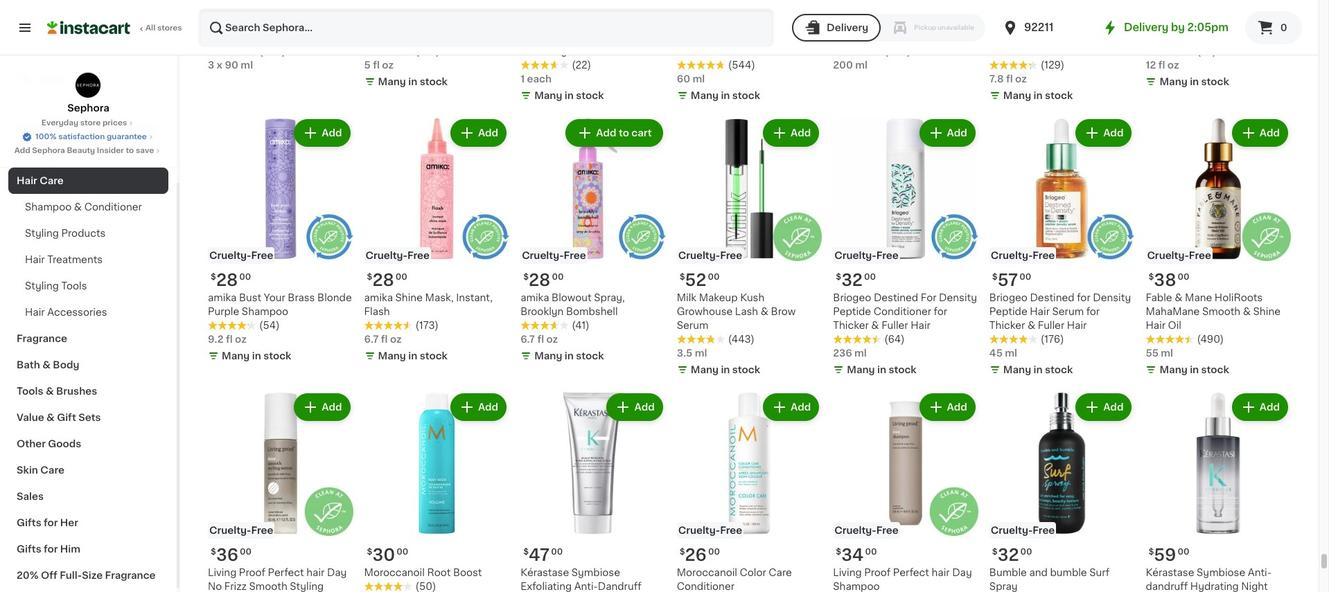 Task type: describe. For each thing, give the bounding box(es) containing it.
20% off full-size fragrance
[[17, 571, 156, 581]]

makeup inside milk makeup kush growhouse lash & brow serum
[[699, 293, 738, 303]]

blowout
[[552, 293, 592, 303]]

makeup link
[[8, 141, 169, 168]]

kush
[[741, 293, 765, 303]]

and
[[1030, 568, 1048, 578]]

$ for living proof perfect hair day no frizz smooth stylin
[[211, 548, 216, 557]]

7.8
[[990, 74, 1004, 84]]

detangling
[[1195, 32, 1248, 42]]

complete
[[544, 18, 592, 28]]

many in stock for ceremonia mascarilla de babassu deep conditioning hair mask
[[1004, 91, 1074, 100]]

shine inside fable & mane holiroots mahamane smooth & shine hair oil
[[1254, 307, 1281, 317]]

all stores
[[146, 24, 182, 32]]

serum inside briogeo destined for density peptide hair serum for thicker & fuller hair
[[1053, 307, 1085, 317]]

sephora link
[[67, 72, 109, 115]]

ceremonia for pre-
[[677, 18, 731, 28]]

shampoo & conditioner
[[25, 202, 142, 212]]

92211 button
[[1003, 8, 1086, 47]]

3
[[208, 60, 214, 70]]

add button for briogeo destined for density peptide conditioner for thicker & fuller hair
[[921, 120, 975, 145]]

ml for ceremonia guava hydrating leave-in conditioner
[[856, 60, 868, 70]]

ceremonia for in
[[834, 18, 887, 28]]

(443)
[[729, 335, 755, 345]]

conditioning
[[1064, 32, 1127, 42]]

6.7 for amika shine mask, instant, flash
[[364, 335, 379, 345]]

Search field
[[200, 10, 773, 46]]

to inside button
[[619, 128, 630, 138]]

add for kérastase symbiose anti- dandruff hydrating nigh
[[1260, 403, 1281, 413]]

everyday
[[41, 119, 78, 127]]

product group containing 38
[[1147, 116, 1292, 380]]

$ 28 00 for shine
[[367, 273, 408, 289]]

in
[[867, 32, 876, 42]]

scalp inside jvn complete scalp & hair oil, air dry cream & recovery serum set
[[594, 18, 622, 28]]

add to cart button
[[567, 120, 662, 145]]

density for 57
[[1094, 293, 1132, 303]]

free for bumble and bumble surf spray
[[1033, 526, 1056, 536]]

5
[[364, 60, 371, 70]]

(41)
[[572, 321, 590, 331]]

add for bumble and bumble surf spray
[[1104, 403, 1124, 413]]

hair care link
[[8, 168, 169, 194]]

$ for bumble and bumble surf spray
[[993, 548, 998, 557]]

conditioner inside shampoo & conditioner "link"
[[84, 202, 142, 212]]

ml for briogeo destined for density peptide hair serum for thicker & fuller hair
[[1006, 349, 1018, 359]]

product group containing 30
[[364, 391, 510, 593]]

1 horizontal spatial beauty
[[122, 123, 158, 133]]

guarantee
[[107, 133, 147, 141]]

mask,
[[425, 293, 454, 303]]

$ 32 00 for bumble
[[993, 548, 1033, 564]]

set inside jvn complete scalp & hair oil, air dry cream & recovery serum set
[[604, 46, 620, 56]]

oz for pattern beauty by tracee ellis ross  detangling nectar
[[1168, 60, 1180, 70]]

everyday store prices link
[[41, 118, 135, 129]]

all stores link
[[47, 8, 183, 47]]

in for ceremonia mascarilla de babassu deep conditioning hair mask
[[1034, 91, 1043, 100]]

9.2
[[208, 335, 224, 345]]

value & gift sets
[[17, 413, 101, 423]]

many for amika shine mask, instant, flash
[[378, 352, 406, 361]]

add button for living proof perfect hair day no frizz smooth stylin
[[296, 395, 349, 420]]

2 vertical spatial beauty
[[67, 147, 95, 155]]

many in stock for amika shine mask, instant, flash
[[378, 352, 448, 361]]

hair accessories link
[[8, 300, 169, 326]]

ceremonia guava hydrating leave-in conditioner
[[834, 18, 972, 42]]

growhouse
[[677, 307, 733, 317]]

babassu
[[990, 32, 1032, 42]]

cruelty- for amika blowout spray, brooklyn bombshell
[[522, 251, 564, 261]]

ml for milk makeup kush growhouse lash & brow serum
[[695, 349, 708, 359]]

00 for amika bust your brass blonde purple shampoo
[[239, 273, 251, 282]]

styling for styling products
[[25, 229, 59, 239]]

holiday party ready beauty
[[17, 123, 158, 133]]

$ for kérastase symbiose anti- dandruff hydrating nigh
[[1149, 548, 1155, 557]]

shampoo inside ceremonia aceite de moska pre-shampoo scalp & hair oil
[[698, 32, 745, 42]]

add button for moroccanoil color care conditioner
[[765, 395, 818, 420]]

gifts for gifts for him
[[17, 545, 41, 555]]

oz for ceremonia mascarilla de babassu deep conditioning hair mask
[[1016, 74, 1028, 84]]

many down 5 fl oz
[[378, 77, 406, 86]]

many for fable & mane holiroots mahamane smooth & shine hair oil
[[1160, 366, 1188, 375]]

living for 34
[[834, 568, 862, 578]]

(129)
[[1041, 60, 1065, 70]]

care for skin care
[[40, 466, 64, 476]]

symbiose for 47
[[572, 568, 621, 578]]

add sephora beauty insider to save
[[14, 147, 154, 155]]

shine inside amika shine mask, instant, flash
[[396, 293, 423, 303]]

many in stock down "(135)"
[[378, 77, 448, 86]]

(490)
[[1198, 335, 1225, 345]]

products
[[61, 229, 106, 239]]

cruelty-free for amika shine mask, instant, flash
[[366, 251, 430, 261]]

bath & body
[[17, 361, 79, 370]]

0 vertical spatial fragrance
[[17, 334, 67, 344]]

spray,
[[594, 293, 625, 303]]

$ 32 00 for briogeo
[[836, 273, 877, 289]]

stock for milk makeup kush growhouse lash & brow serum
[[733, 366, 761, 375]]

59
[[1155, 548, 1177, 564]]

add button for briogeo destined for density peptide hair serum for thicker & fuller hair
[[1078, 120, 1131, 145]]

party
[[58, 123, 85, 133]]

add button for kérastase symbiose exfoliating anti-dandruf
[[608, 395, 662, 420]]

$ for living proof perfect hair day shampoo
[[836, 548, 842, 557]]

cart
[[632, 128, 652, 138]]

moska
[[782, 18, 814, 28]]

each
[[527, 74, 552, 84]]

destined for 32
[[874, 293, 919, 303]]

add button for amika bust your brass blonde purple shampoo
[[296, 120, 349, 145]]

many for briogeo destined for density peptide hair serum for thicker & fuller hair
[[1004, 366, 1032, 375]]

fl right 5
[[373, 60, 380, 70]]

living proof perfect hair day no frizz smooth stylin
[[208, 568, 347, 593]]

(889)
[[259, 46, 286, 56]]

100%
[[35, 133, 56, 141]]

free for briogeo destined for density peptide hair serum for thicker & fuller hair
[[1033, 251, 1056, 261]]

200 ml
[[834, 60, 868, 70]]

blonde
[[318, 293, 352, 303]]

de for mascarilla
[[1098, 18, 1110, 28]]

care inside moroccanoil color care conditioner
[[769, 568, 792, 578]]

scalp inside ceremonia aceite de moska pre-shampoo scalp & hair oil
[[747, 32, 774, 42]]

32 for briogeo
[[842, 273, 863, 289]]

amika bust your brass blonde purple shampoo
[[208, 293, 352, 317]]

0 horizontal spatial to
[[126, 147, 134, 155]]

oz for amika shine mask, instant, flash
[[390, 335, 402, 345]]

store
[[80, 119, 101, 127]]

free for living proof perfect hair day no frizz smooth stylin
[[251, 526, 274, 536]]

(50)
[[416, 582, 436, 592]]

beauty inside pattern beauty by tracee ellis ross  detangling nectar
[[1195, 18, 1230, 28]]

briogeo for 57
[[990, 293, 1028, 303]]

add button for bumble and bumble surf spray
[[1078, 395, 1131, 420]]

7.8 fl oz
[[990, 74, 1028, 84]]

insider
[[97, 147, 124, 155]]

cruelty-free for amika bust your brass blonde purple shampoo
[[209, 251, 274, 261]]

ml right 90
[[241, 60, 253, 70]]

1 horizontal spatial tools
[[61, 282, 87, 291]]

26
[[686, 548, 707, 564]]

delivery for delivery
[[827, 23, 869, 33]]

add for moroccanoil color care conditioner
[[791, 403, 811, 413]]

serum inside milk makeup kush growhouse lash & brow serum
[[677, 321, 709, 331]]

other goods link
[[8, 431, 169, 458]]

briogeo for 32
[[834, 293, 872, 303]]

55
[[1147, 349, 1159, 359]]

styling tools link
[[8, 273, 169, 300]]

45
[[990, 349, 1003, 359]]

add button for kérastase symbiose anti- dandruff hydrating nigh
[[1234, 395, 1288, 420]]

cruelty- for bumble and bumble surf spray
[[991, 526, 1033, 536]]

$29.00 element
[[990, 0, 1135, 16]]

thicker inside briogeo destined for density peptide hair serum for thicker & fuller hair
[[990, 321, 1026, 331]]

serum inside jvn complete scalp & hair oil, air dry cream & recovery serum set
[[570, 46, 602, 56]]

purple
[[208, 307, 239, 317]]

$ 52 00
[[680, 273, 720, 289]]

add for living proof perfect hair day no frizz smooth stylin
[[322, 403, 342, 413]]

(64)
[[885, 335, 905, 345]]

many for briogeo destined for density peptide conditioner for thicker & fuller hair
[[848, 366, 876, 375]]

delivery for delivery by 2:05pm
[[1125, 22, 1169, 33]]

it
[[61, 46, 68, 56]]

(544)
[[729, 60, 756, 70]]

$ for amika blowout spray, brooklyn bombshell
[[524, 273, 529, 282]]

cruelty-free for briogeo destined for density peptide conditioner for thicker & fuller hair
[[835, 251, 899, 261]]

00 for briogeo destined for density peptide conditioner for thicker & fuller hair
[[865, 273, 877, 282]]

hair treatments link
[[8, 247, 169, 273]]

20%
[[17, 571, 38, 581]]

surf
[[1090, 568, 1110, 578]]

sephora inside add sephora beauty insider to save link
[[32, 147, 65, 155]]

free for moroccanoil color care conditioner
[[721, 526, 743, 536]]

deep
[[1034, 32, 1061, 42]]

00 for moroccanoil root boost
[[397, 548, 409, 557]]

dry
[[555, 32, 572, 42]]

de for aceite
[[767, 18, 780, 28]]

hair care
[[17, 176, 64, 186]]

$ for briogeo destined for density peptide hair serum for thicker & fuller hair
[[993, 273, 998, 282]]

accessories
[[47, 308, 107, 318]]

value & gift sets link
[[8, 405, 169, 431]]

12
[[1147, 60, 1157, 70]]

amika blowout spray, brooklyn bombshell
[[521, 293, 625, 317]]

hair inside ceremonia aceite de moska pre-shampoo scalp & hair oil
[[787, 32, 807, 42]]

add for living proof perfect hair day shampoo
[[948, 403, 968, 413]]

stock for ceremonia aceite de moska pre-shampoo scalp & hair oil
[[733, 91, 761, 100]]

in for jvn complete scalp & hair oil, air dry cream & recovery serum set
[[565, 91, 574, 100]]

2:05pm
[[1188, 22, 1229, 33]]

stock down "(135)"
[[420, 77, 448, 86]]

ml for fable & mane holiroots mahamane smooth & shine hair oil
[[1162, 349, 1174, 359]]

$ 34 00
[[836, 548, 878, 564]]

pattern
[[1147, 18, 1192, 28]]

6.7 for amika blowout spray, brooklyn bombshell
[[521, 335, 535, 345]]

0 horizontal spatial by
[[1172, 22, 1186, 33]]

many for milk makeup kush growhouse lash & brow serum
[[691, 366, 719, 375]]

service type group
[[793, 14, 986, 42]]

add button for fable & mane holiroots mahamane smooth & shine hair oil
[[1234, 120, 1288, 145]]

shampoo inside amika bust your brass blonde purple shampoo
[[242, 307, 289, 317]]

many for pattern beauty by tracee ellis ross  detangling nectar
[[1160, 77, 1188, 86]]

30
[[373, 548, 395, 564]]

smooth inside fable & mane holiroots mahamane smooth & shine hair oil
[[1203, 307, 1241, 317]]

pattern beauty by tracee ellis ross  detangling nectar
[[1147, 18, 1284, 42]]

stores
[[157, 24, 182, 32]]

0
[[1281, 23, 1288, 33]]

236 ml
[[834, 349, 867, 359]]

(54)
[[259, 321, 280, 331]]

(436)
[[885, 46, 912, 56]]

product group containing 57
[[990, 116, 1135, 380]]

hydrating inside kérastase symbiose anti- dandruff hydrating nigh
[[1191, 582, 1240, 592]]

cruelty-free for bumble and bumble surf spray
[[991, 526, 1056, 536]]

many in stock for pattern beauty by tracee ellis ross  detangling nectar
[[1160, 77, 1230, 86]]

in down "(135)"
[[409, 77, 418, 86]]

add button for milk makeup kush growhouse lash & brow serum
[[765, 120, 818, 145]]

skin care link
[[8, 458, 169, 484]]



Task type: locate. For each thing, give the bounding box(es) containing it.
sales
[[17, 492, 44, 502]]

0 horizontal spatial day
[[327, 568, 347, 578]]

product group containing 36
[[208, 391, 353, 593]]

tracee
[[1247, 18, 1280, 28]]

0 vertical spatial hydrating
[[923, 18, 972, 28]]

0 horizontal spatial anti-
[[575, 582, 598, 592]]

00 inside '$ 38 00'
[[1178, 273, 1190, 282]]

product group containing 52
[[677, 116, 823, 380]]

styling
[[25, 229, 59, 239], [25, 282, 59, 291]]

goods
[[48, 440, 81, 449]]

2 $ 28 00 from the left
[[524, 273, 564, 289]]

delivery by 2:05pm link
[[1103, 19, 1229, 36]]

1 horizontal spatial 32
[[998, 548, 1020, 564]]

free up $ 34 00
[[877, 526, 899, 536]]

(176)
[[1041, 335, 1065, 345]]

in down the (73)
[[1191, 77, 1200, 86]]

1 styling from the top
[[25, 229, 59, 239]]

stock down the (73)
[[1202, 77, 1230, 86]]

2 moroccanoil from the left
[[677, 568, 738, 578]]

moroccanoil root boost
[[364, 568, 482, 578]]

peptide down 57
[[990, 307, 1028, 317]]

2 28 from the left
[[529, 273, 551, 289]]

1 horizontal spatial 6.7
[[521, 335, 535, 345]]

many in stock down (22)
[[535, 91, 604, 100]]

kérastase inside kérastase symbiose exfoliating anti-dandruf
[[521, 568, 569, 578]]

1 horizontal spatial amika
[[364, 293, 393, 303]]

many
[[378, 77, 406, 86], [1160, 77, 1188, 86], [535, 91, 563, 100], [691, 91, 719, 100], [1004, 91, 1032, 100], [222, 352, 250, 361], [535, 352, 563, 361], [378, 352, 406, 361], [848, 366, 876, 375], [691, 366, 719, 375], [1004, 366, 1032, 375], [1160, 366, 1188, 375]]

for inside gifts for her link
[[44, 519, 58, 528]]

fuller inside briogeo destined for density peptide hair serum for thicker & fuller hair
[[1039, 321, 1065, 331]]

styling tools
[[25, 282, 87, 291]]

2 density from the left
[[1094, 293, 1132, 303]]

conditioner up (64)
[[874, 307, 932, 317]]

2 symbiose from the left
[[1198, 568, 1246, 578]]

many in stock down (176)
[[1004, 366, 1074, 375]]

1 horizontal spatial perfect
[[894, 568, 930, 578]]

0 vertical spatial sephora
[[67, 103, 109, 113]]

amika up purple
[[208, 293, 237, 303]]

shine
[[396, 293, 423, 303], [1254, 307, 1281, 317]]

many for jvn complete scalp & hair oil, air dry cream & recovery serum set
[[535, 91, 563, 100]]

ceremonia up leave-
[[834, 18, 887, 28]]

00 right 26
[[709, 548, 720, 557]]

1 horizontal spatial by
[[1232, 18, 1245, 28]]

thicker up '45 ml'
[[990, 321, 1026, 331]]

free up briogeo destined for density peptide hair serum for thicker & fuller hair
[[1033, 251, 1056, 261]]

1 horizontal spatial $ 28 00
[[367, 273, 408, 289]]

hair inside ceremonia mascarilla de babassu deep conditioning hair mask
[[990, 46, 1010, 56]]

gift
[[57, 413, 76, 423]]

0 horizontal spatial delivery
[[827, 23, 869, 33]]

briogeo inside briogeo destined for density peptide hair serum for thicker & fuller hair
[[990, 293, 1028, 303]]

stock for jvn complete scalp & hair oil, air dry cream & recovery serum set
[[576, 91, 604, 100]]

1 each
[[521, 74, 552, 84]]

0 horizontal spatial 32
[[842, 273, 863, 289]]

cruelty-free for briogeo destined for density peptide hair serum for thicker & fuller hair
[[991, 251, 1056, 261]]

hair inside 'link'
[[17, 176, 37, 186]]

in down (41)
[[565, 352, 574, 361]]

1 vertical spatial styling
[[25, 282, 59, 291]]

$ inside $ 26 00
[[680, 548, 686, 557]]

1 vertical spatial makeup
[[699, 293, 738, 303]]

set inside vegamour gro hair serum trio set
[[228, 32, 245, 42]]

00 up the bust
[[239, 273, 251, 282]]

& inside "link"
[[74, 202, 82, 212]]

in down (64)
[[878, 366, 887, 375]]

dandruff
[[1147, 582, 1189, 592]]

1 28 from the left
[[216, 273, 238, 289]]

by inside pattern beauty by tracee ellis ross  detangling nectar
[[1232, 18, 1245, 28]]

1 peptide from the left
[[834, 307, 872, 317]]

0 vertical spatial shine
[[396, 293, 423, 303]]

cruelty- for living proof perfect hair day shampoo
[[835, 526, 877, 536]]

jvn complete scalp & hair oil, air dry cream & recovery serum set
[[521, 18, 654, 56]]

cruelty-free up "$ 52 00"
[[679, 251, 743, 261]]

stock for amika bust your brass blonde purple shampoo
[[264, 352, 291, 361]]

2 horizontal spatial ceremonia
[[990, 18, 1044, 28]]

kérastase inside kérastase symbiose anti- dandruff hydrating nigh
[[1147, 568, 1195, 578]]

vegamour gro hair serum trio set
[[208, 18, 340, 42]]

00 right 52
[[708, 273, 720, 282]]

fuller
[[882, 321, 909, 331], [1039, 321, 1065, 331]]

00 inside $ 57 00
[[1020, 273, 1032, 282]]

0 vertical spatial makeup
[[17, 150, 57, 159]]

density left fable
[[1094, 293, 1132, 303]]

gro
[[260, 18, 284, 28]]

perfect inside living proof perfect hair day shampoo
[[894, 568, 930, 578]]

00 inside $ 59 00
[[1178, 548, 1190, 557]]

ml right 55
[[1162, 349, 1174, 359]]

briogeo destined for density peptide conditioner for thicker & fuller hair
[[834, 293, 978, 331]]

living inside living proof perfect hair day shampoo
[[834, 568, 862, 578]]

0 horizontal spatial beauty
[[67, 147, 95, 155]]

add for fable & mane holiroots mahamane smooth & shine hair oil
[[1260, 128, 1281, 138]]

1 horizontal spatial density
[[1094, 293, 1132, 303]]

0 vertical spatial care
[[40, 176, 64, 186]]

0 horizontal spatial shine
[[396, 293, 423, 303]]

2 day from the left
[[953, 568, 973, 578]]

conditioner inside briogeo destined for density peptide conditioner for thicker & fuller hair
[[874, 307, 932, 317]]

ceremonia for deep
[[990, 18, 1044, 28]]

free for milk makeup kush growhouse lash & brow serum
[[721, 251, 743, 261]]

many in stock for ceremonia aceite de moska pre-shampoo scalp & hair oil
[[691, 91, 761, 100]]

2 kérastase from the left
[[1147, 568, 1195, 578]]

2 destined from the left
[[1031, 293, 1075, 303]]

5 fl oz
[[364, 60, 394, 70]]

0 vertical spatial beauty
[[1195, 18, 1230, 28]]

scalp up cream
[[594, 18, 622, 28]]

1 horizontal spatial delivery
[[1125, 22, 1169, 33]]

serum inside vegamour gro hair serum trio set
[[309, 18, 340, 28]]

0 horizontal spatial makeup
[[17, 150, 57, 159]]

ceremonia inside ceremonia mascarilla de babassu deep conditioning hair mask
[[990, 18, 1044, 28]]

for inside briogeo destined for density peptide conditioner for thicker & fuller hair
[[934, 307, 948, 317]]

1 horizontal spatial day
[[953, 568, 973, 578]]

ml
[[241, 60, 253, 70], [856, 60, 868, 70], [693, 74, 705, 84], [855, 349, 867, 359], [695, 349, 708, 359], [1006, 349, 1018, 359], [1162, 349, 1174, 359]]

hair inside briogeo destined for density peptide conditioner for thicker & fuller hair
[[911, 321, 931, 331]]

$ for amika shine mask, instant, flash
[[367, 273, 373, 282]]

$ 28 00 for bust
[[211, 273, 251, 289]]

amika up brooklyn
[[521, 293, 550, 303]]

proof inside living proof perfect hair day no frizz smooth stylin
[[239, 568, 266, 578]]

oz for amika bust your brass blonde purple shampoo
[[235, 335, 247, 345]]

oil down mahamane
[[1169, 321, 1182, 331]]

add inside button
[[597, 128, 617, 138]]

60
[[677, 74, 691, 84]]

00 right the 34
[[866, 548, 878, 557]]

oz right 5
[[382, 60, 394, 70]]

fragrance right the "size" in the left of the page
[[105, 571, 156, 581]]

shampoo up (54)
[[242, 307, 289, 317]]

1 proof from the left
[[239, 568, 266, 578]]

6.7 fl oz for amika shine mask, instant, flash
[[364, 335, 402, 345]]

kérastase up "dandruff"
[[1147, 568, 1195, 578]]

many in stock down (129)
[[1004, 91, 1074, 100]]

2 ceremonia from the left
[[677, 18, 731, 28]]

00 right "36"
[[240, 548, 252, 557]]

1 horizontal spatial sephora
[[67, 103, 109, 113]]

28 up brooklyn
[[529, 273, 551, 289]]

00 for amika shine mask, instant, flash
[[396, 273, 408, 282]]

60 ml
[[677, 74, 705, 84]]

$ inside $ 59 00
[[1149, 548, 1155, 557]]

3.5 ml
[[677, 349, 708, 359]]

1 day from the left
[[327, 568, 347, 578]]

$ 32 00 up briogeo destined for density peptide conditioner for thicker & fuller hair
[[836, 273, 877, 289]]

1 horizontal spatial shine
[[1254, 307, 1281, 317]]

1 6.7 fl oz from the left
[[521, 335, 558, 345]]

1 vertical spatial gifts
[[17, 545, 41, 555]]

2 perfect from the left
[[894, 568, 930, 578]]

scalp down aceite
[[747, 32, 774, 42]]

0 horizontal spatial proof
[[239, 568, 266, 578]]

in down (54)
[[252, 352, 261, 361]]

serum up (22)
[[570, 46, 602, 56]]

1 horizontal spatial destined
[[1031, 293, 1075, 303]]

$ for moroccanoil root boost
[[367, 548, 373, 557]]

1 horizontal spatial scalp
[[747, 32, 774, 42]]

anti- inside kérastase symbiose anti- dandruff hydrating nigh
[[1249, 568, 1272, 578]]

hair
[[307, 568, 325, 578], [932, 568, 950, 578]]

00 right the 30
[[397, 548, 409, 557]]

gifts for him
[[17, 545, 80, 555]]

many down 3.5 ml
[[691, 366, 719, 375]]

2 de from the left
[[1098, 18, 1110, 28]]

1 vertical spatial to
[[126, 147, 134, 155]]

oil inside ceremonia aceite de moska pre-shampoo scalp & hair oil
[[677, 46, 691, 56]]

add button
[[296, 120, 349, 145], [452, 120, 506, 145], [765, 120, 818, 145], [921, 120, 975, 145], [1078, 120, 1131, 145], [1234, 120, 1288, 145], [296, 395, 349, 420], [452, 395, 506, 420], [608, 395, 662, 420], [765, 395, 818, 420], [921, 395, 975, 420], [1078, 395, 1131, 420], [1234, 395, 1288, 420]]

00 right 38
[[1178, 273, 1190, 282]]

3 28 from the left
[[373, 273, 394, 289]]

add for moroccanoil root boost
[[478, 403, 499, 413]]

cruelty- for moroccanoil color care conditioner
[[679, 526, 721, 536]]

free for amika shine mask, instant, flash
[[408, 251, 430, 261]]

in for fable & mane holiroots mahamane smooth & shine hair oil
[[1191, 366, 1200, 375]]

x
[[217, 60, 223, 70]]

2 horizontal spatial $ 28 00
[[524, 273, 564, 289]]

kérastase up the exfoliating
[[521, 568, 569, 578]]

2 peptide from the left
[[990, 307, 1028, 317]]

0 horizontal spatial destined
[[874, 293, 919, 303]]

1 horizontal spatial ceremonia
[[834, 18, 887, 28]]

0 horizontal spatial oil
[[677, 46, 691, 56]]

0 horizontal spatial kérastase
[[521, 568, 569, 578]]

lists link
[[8, 65, 169, 93]]

00 inside $ 47 00
[[551, 548, 563, 557]]

2 proof from the left
[[865, 568, 891, 578]]

2 6.7 from the left
[[364, 335, 379, 345]]

2 horizontal spatial beauty
[[1195, 18, 1230, 28]]

1 horizontal spatial 6.7 fl oz
[[521, 335, 558, 345]]

day for 34
[[953, 568, 973, 578]]

1 vertical spatial shine
[[1254, 307, 1281, 317]]

0 vertical spatial styling
[[25, 229, 59, 239]]

many in stock down (544)
[[691, 91, 761, 100]]

shampoo inside "link"
[[25, 202, 72, 212]]

fragrance link
[[8, 326, 169, 352]]

many down brooklyn
[[535, 352, 563, 361]]

0 horizontal spatial sephora
[[32, 147, 65, 155]]

stock for amika shine mask, instant, flash
[[420, 352, 448, 361]]

living for 36
[[208, 568, 237, 578]]

him
[[60, 545, 80, 555]]

lash
[[736, 307, 759, 317]]

kérastase
[[521, 568, 569, 578], [1147, 568, 1195, 578]]

hydrating inside the ceremonia guava hydrating leave-in conditioner
[[923, 18, 972, 28]]

living proof perfect hair day shampoo
[[834, 568, 973, 592]]

0 vertical spatial $ 32 00
[[836, 273, 877, 289]]

1 horizontal spatial briogeo
[[990, 293, 1028, 303]]

0 horizontal spatial 28
[[216, 273, 238, 289]]

0 vertical spatial set
[[228, 32, 245, 42]]

1 hair from the left
[[307, 568, 325, 578]]

proof for 34
[[865, 568, 891, 578]]

1 density from the left
[[940, 293, 978, 303]]

0 horizontal spatial hydrating
[[923, 18, 972, 28]]

3 $ 28 00 from the left
[[367, 273, 408, 289]]

1 horizontal spatial kérastase
[[1147, 568, 1195, 578]]

& inside milk makeup kush growhouse lash & brow serum
[[761, 307, 769, 317]]

28 for blowout
[[529, 273, 551, 289]]

in down (173)
[[409, 352, 418, 361]]

styling products
[[25, 229, 106, 239]]

peptide inside briogeo destined for density peptide conditioner for thicker & fuller hair
[[834, 307, 872, 317]]

cruelty- for amika shine mask, instant, flash
[[366, 251, 408, 261]]

many in stock down (41)
[[535, 352, 604, 361]]

0 horizontal spatial perfect
[[268, 568, 304, 578]]

0 horizontal spatial hair
[[307, 568, 325, 578]]

0 vertical spatial gifts
[[17, 519, 41, 528]]

destined inside briogeo destined for density peptide conditioner for thicker & fuller hair
[[874, 293, 919, 303]]

free for fable & mane holiroots mahamane smooth & shine hair oil
[[1190, 251, 1212, 261]]

many in stock down (443)
[[691, 366, 761, 375]]

instacart logo image
[[47, 19, 130, 36]]

fl for amika shine mask, instant, flash
[[381, 335, 388, 345]]

add for amika shine mask, instant, flash
[[478, 128, 499, 138]]

1 vertical spatial set
[[604, 46, 620, 56]]

2 briogeo from the left
[[990, 293, 1028, 303]]

sephora logo image
[[75, 72, 102, 98]]

1 vertical spatial care
[[40, 466, 64, 476]]

cruelty-free for amika blowout spray, brooklyn bombshell
[[522, 251, 586, 261]]

care inside 'link'
[[40, 176, 64, 186]]

makeup up "growhouse"
[[699, 293, 738, 303]]

ml for briogeo destined for density peptide conditioner for thicker & fuller hair
[[855, 349, 867, 359]]

3 ceremonia from the left
[[990, 18, 1044, 28]]

conditioner inside the ceremonia guava hydrating leave-in conditioner
[[878, 32, 936, 42]]

de inside ceremonia mascarilla de babassu deep conditioning hair mask
[[1098, 18, 1110, 28]]

hair inside fable & mane holiroots mahamane smooth & shine hair oil
[[1147, 321, 1166, 331]]

peptide for 32
[[834, 307, 872, 317]]

1 horizontal spatial smooth
[[1203, 307, 1241, 317]]

de up conditioning
[[1098, 18, 1110, 28]]

add for briogeo destined for density peptide hair serum for thicker & fuller hair
[[1104, 128, 1124, 138]]

to
[[619, 128, 630, 138], [126, 147, 134, 155]]

& inside ceremonia aceite de moska pre-shampoo scalp & hair oil
[[777, 32, 785, 42]]

amika shine mask, instant, flash
[[364, 293, 493, 317]]

1 vertical spatial 32
[[998, 548, 1020, 564]]

product group containing 59
[[1147, 391, 1292, 593]]

for inside gifts for him link
[[44, 545, 58, 555]]

makeup down 100%
[[17, 150, 57, 159]]

1 gifts from the top
[[17, 519, 41, 528]]

oil for mahamane
[[1169, 321, 1182, 331]]

$ 36 00
[[211, 548, 252, 564]]

& inside briogeo destined for density peptide conditioner for thicker & fuller hair
[[872, 321, 880, 331]]

0 vertical spatial to
[[619, 128, 630, 138]]

shampoo down aceite
[[698, 32, 745, 42]]

hair for 34
[[932, 568, 950, 578]]

peptide inside briogeo destined for density peptide hair serum for thicker & fuller hair
[[990, 307, 1028, 317]]

cruelty-free up $ 57 00
[[991, 251, 1056, 261]]

1 destined from the left
[[874, 293, 919, 303]]

oz right 9.2
[[235, 335, 247, 345]]

all
[[146, 24, 155, 32]]

many in stock for amika bust your brass blonde purple shampoo
[[222, 352, 291, 361]]

1 horizontal spatial 28
[[373, 273, 394, 289]]

1 ceremonia from the left
[[834, 18, 887, 28]]

32 up bumble
[[998, 548, 1020, 564]]

thicker inside briogeo destined for density peptide conditioner for thicker & fuller hair
[[834, 321, 869, 331]]

$ inside $ 34 00
[[836, 548, 842, 557]]

1 de from the left
[[767, 18, 780, 28]]

shine down "holiroots"
[[1254, 307, 1281, 317]]

1 6.7 from the left
[[521, 335, 535, 345]]

2 6.7 fl oz from the left
[[364, 335, 402, 345]]

cruelty-free for living proof perfect hair day no frizz smooth stylin
[[209, 526, 274, 536]]

None search field
[[198, 8, 775, 47]]

amika inside amika bust your brass blonde purple shampoo
[[208, 293, 237, 303]]

1 vertical spatial smooth
[[249, 582, 288, 592]]

symbiose inside kérastase symbiose exfoliating anti-dandruf
[[572, 568, 621, 578]]

density right for
[[940, 293, 978, 303]]

00 right 57
[[1020, 273, 1032, 282]]

1 horizontal spatial set
[[604, 46, 620, 56]]

00 inside $ 36 00
[[240, 548, 252, 557]]

bombshell
[[566, 307, 618, 317]]

stock for ceremonia mascarilla de babassu deep conditioning hair mask
[[1046, 91, 1074, 100]]

00 inside $ 30 00
[[397, 548, 409, 557]]

body
[[53, 361, 79, 370]]

1 vertical spatial oil
[[1169, 321, 1182, 331]]

(73)
[[1198, 46, 1217, 56]]

many in stock down (490)
[[1160, 366, 1230, 375]]

bath & body link
[[8, 352, 169, 379]]

stock for amika blowout spray, brooklyn bombshell
[[576, 352, 604, 361]]

skin
[[17, 466, 38, 476]]

moroccanoil inside moroccanoil color care conditioner
[[677, 568, 738, 578]]

bumble
[[990, 568, 1028, 578]]

1 $ 28 00 from the left
[[211, 273, 251, 289]]

many for amika blowout spray, brooklyn bombshell
[[535, 352, 563, 361]]

1 vertical spatial scalp
[[747, 32, 774, 42]]

00 for living proof perfect hair day shampoo
[[866, 548, 878, 557]]

shampoo down $ 34 00
[[834, 582, 880, 592]]

0 horizontal spatial amika
[[208, 293, 237, 303]]

1 horizontal spatial anti-
[[1249, 568, 1272, 578]]

density inside briogeo destined for density peptide hair serum for thicker & fuller hair
[[1094, 293, 1132, 303]]

oz
[[382, 60, 394, 70], [1168, 60, 1180, 70], [1016, 74, 1028, 84], [235, 335, 247, 345], [547, 335, 558, 345], [390, 335, 402, 345]]

gifts for gifts for her
[[17, 519, 41, 528]]

milk
[[677, 293, 697, 303]]

28
[[216, 273, 238, 289], [529, 273, 551, 289], [373, 273, 394, 289]]

& inside briogeo destined for density peptide hair serum for thicker & fuller hair
[[1028, 321, 1036, 331]]

00 for bumble and bumble surf spray
[[1021, 548, 1033, 557]]

by up detangling
[[1232, 18, 1245, 28]]

in for briogeo destined for density peptide hair serum for thicker & fuller hair
[[1034, 366, 1043, 375]]

de inside ceremonia aceite de moska pre-shampoo scalp & hair oil
[[767, 18, 780, 28]]

add sephora beauty insider to save link
[[14, 146, 162, 157]]

3 amika from the left
[[364, 293, 393, 303]]

many down 236 ml
[[848, 366, 876, 375]]

fl right 9.2
[[226, 335, 233, 345]]

2 amika from the left
[[521, 293, 550, 303]]

hair for 36
[[307, 568, 325, 578]]

in down (544)
[[721, 91, 730, 100]]

product group
[[208, 116, 353, 366], [364, 116, 510, 366], [521, 116, 666, 366], [677, 116, 823, 380], [834, 116, 979, 380], [990, 116, 1135, 380], [1147, 116, 1292, 380], [208, 391, 353, 593], [364, 391, 510, 593], [521, 391, 666, 593], [677, 391, 823, 593], [834, 391, 979, 593], [990, 391, 1135, 593], [1147, 391, 1292, 593]]

stock down (22)
[[576, 91, 604, 100]]

00 for briogeo destined for density peptide hair serum for thicker & fuller hair
[[1020, 273, 1032, 282]]

free up 'and'
[[1033, 526, 1056, 536]]

beauty
[[1195, 18, 1230, 28], [122, 123, 158, 133], [67, 147, 95, 155]]

00 for amika blowout spray, brooklyn bombshell
[[552, 273, 564, 282]]

density
[[940, 293, 978, 303], [1094, 293, 1132, 303]]

$ inside '$ 38 00'
[[1149, 273, 1155, 282]]

many in stock for briogeo destined for density peptide conditioner for thicker & fuller hair
[[848, 366, 917, 375]]

2 horizontal spatial amika
[[521, 293, 550, 303]]

$ 28 00 up the bust
[[211, 273, 251, 289]]

treatments
[[47, 255, 103, 265]]

many in stock down the (73)
[[1160, 77, 1230, 86]]

0 vertical spatial smooth
[[1203, 307, 1241, 317]]

0 vertical spatial anti-
[[1249, 568, 1272, 578]]

1 horizontal spatial fragrance
[[105, 571, 156, 581]]

$ for milk makeup kush growhouse lash & brow serum
[[680, 273, 686, 282]]

product group containing 26
[[677, 391, 823, 593]]

sephora down 100%
[[32, 147, 65, 155]]

1 horizontal spatial symbiose
[[1198, 568, 1246, 578]]

hair treatments
[[25, 255, 103, 265]]

thicker up 236 ml
[[834, 321, 869, 331]]

exfoliating
[[521, 582, 572, 592]]

add for kérastase symbiose exfoliating anti-dandruf
[[635, 403, 655, 413]]

1 horizontal spatial peptide
[[990, 307, 1028, 317]]

in for pattern beauty by tracee ellis ross  detangling nectar
[[1191, 77, 1200, 86]]

conditioner
[[878, 32, 936, 42], [84, 202, 142, 212], [874, 307, 932, 317], [677, 582, 735, 592]]

day inside living proof perfect hair day no frizz smooth stylin
[[327, 568, 347, 578]]

1 perfect from the left
[[268, 568, 304, 578]]

$ inside $ 57 00
[[993, 273, 998, 282]]

$28.00 element
[[1147, 0, 1292, 16]]

beauty up save
[[122, 123, 158, 133]]

1 horizontal spatial de
[[1098, 18, 1110, 28]]

1 amika from the left
[[208, 293, 237, 303]]

moroccanoil
[[364, 568, 425, 578], [677, 568, 738, 578]]

smooth
[[1203, 307, 1241, 317], [249, 582, 288, 592]]

$ inside "$ 52 00"
[[680, 273, 686, 282]]

00 for kérastase symbiose exfoliating anti-dandruf
[[551, 548, 563, 557]]

1 horizontal spatial fuller
[[1039, 321, 1065, 331]]

9.2 fl oz
[[208, 335, 247, 345]]

hair inside vegamour gro hair serum trio set
[[286, 18, 306, 28]]

brass
[[288, 293, 315, 303]]

proof for 36
[[239, 568, 266, 578]]

1 vertical spatial sephora
[[32, 147, 65, 155]]

set down the vegamour
[[228, 32, 245, 42]]

2 fuller from the left
[[1039, 321, 1065, 331]]

0 horizontal spatial 6.7
[[364, 335, 379, 345]]

00 inside $ 34 00
[[866, 548, 878, 557]]

stock down (129)
[[1046, 91, 1074, 100]]

cream
[[575, 32, 607, 42]]

hair accessories
[[25, 308, 107, 318]]

product group containing 34
[[834, 391, 979, 593]]

de right aceite
[[767, 18, 780, 28]]

ml right 200
[[856, 60, 868, 70]]

oz right 7.8 on the right top of the page
[[1016, 74, 1028, 84]]

0 horizontal spatial moroccanoil
[[364, 568, 425, 578]]

ross
[[1168, 32, 1192, 42]]

gifts for her link
[[8, 510, 169, 537]]

hair inside living proof perfect hair day no frizz smooth stylin
[[307, 568, 325, 578]]

0 horizontal spatial fuller
[[882, 321, 909, 331]]

cruelty-free up $ 34 00
[[835, 526, 899, 536]]

styling inside styling products link
[[25, 229, 59, 239]]

styling inside styling tools link
[[25, 282, 59, 291]]

add for amika bust your brass blonde purple shampoo
[[322, 128, 342, 138]]

destined inside briogeo destined for density peptide hair serum for thicker & fuller hair
[[1031, 293, 1075, 303]]

0 horizontal spatial scalp
[[594, 18, 622, 28]]

ceremonia inside the ceremonia guava hydrating leave-in conditioner
[[834, 18, 887, 28]]

55 ml
[[1147, 349, 1174, 359]]

proof inside living proof perfect hair day shampoo
[[865, 568, 891, 578]]

200
[[834, 60, 854, 70]]

fl for ceremonia mascarilla de babassu deep conditioning hair mask
[[1007, 74, 1014, 84]]

32 up briogeo destined for density peptide conditioner for thicker & fuller hair
[[842, 273, 863, 289]]

cruelty- for living proof perfect hair day no frizz smooth stylin
[[209, 526, 251, 536]]

proof down $ 34 00
[[865, 568, 891, 578]]

fragrance up bath & body
[[17, 334, 67, 344]]

day inside living proof perfect hair day shampoo
[[953, 568, 973, 578]]

care right skin
[[40, 466, 64, 476]]

1 fuller from the left
[[882, 321, 909, 331]]

conditioner up styling products link
[[84, 202, 142, 212]]

beauty down $28.00 "element"
[[1195, 18, 1230, 28]]

in for milk makeup kush growhouse lash & brow serum
[[721, 366, 730, 375]]

1 horizontal spatial to
[[619, 128, 630, 138]]

00 inside $ 26 00
[[709, 548, 720, 557]]

smooth inside living proof perfect hair day no frizz smooth stylin
[[249, 582, 288, 592]]

$ 57 00
[[993, 273, 1032, 289]]

symbiose inside kérastase symbiose anti- dandruff hydrating nigh
[[1198, 568, 1246, 578]]

amika inside amika shine mask, instant, flash
[[364, 293, 393, 303]]

oil inside fable & mane holiroots mahamane smooth & shine hair oil
[[1169, 321, 1182, 331]]

other
[[17, 440, 46, 449]]

1 briogeo from the left
[[834, 293, 872, 303]]

cruelty- for briogeo destined for density peptide hair serum for thicker & fuller hair
[[991, 251, 1033, 261]]

hair inside living proof perfect hair day shampoo
[[932, 568, 950, 578]]

1 horizontal spatial hair
[[932, 568, 950, 578]]

1 vertical spatial tools
[[17, 387, 43, 397]]

many in stock for briogeo destined for density peptide hair serum for thicker & fuller hair
[[1004, 366, 1074, 375]]

free for briogeo destined for density peptide conditioner for thicker & fuller hair
[[877, 251, 899, 261]]

boost
[[453, 568, 482, 578]]

symbiose for 59
[[1198, 568, 1246, 578]]

$ inside $ 30 00
[[367, 548, 373, 557]]

6.7 fl oz down flash
[[364, 335, 402, 345]]

1 symbiose from the left
[[572, 568, 621, 578]]

cruelty-free up amika shine mask, instant, flash
[[366, 251, 430, 261]]

fuller inside briogeo destined for density peptide conditioner for thicker & fuller hair
[[882, 321, 909, 331]]

fl for amika bust your brass blonde purple shampoo
[[226, 335, 233, 345]]

aceite
[[733, 18, 765, 28]]

in down (490)
[[1191, 366, 1200, 375]]

1 vertical spatial anti-
[[575, 582, 598, 592]]

00 for milk makeup kush growhouse lash & brow serum
[[708, 273, 720, 282]]

oil for pre-
[[677, 46, 691, 56]]

conditioner inside moroccanoil color care conditioner
[[677, 582, 735, 592]]

delivery inside button
[[827, 23, 869, 33]]

1 thicker from the left
[[834, 321, 869, 331]]

free up '$ 38 00'
[[1190, 251, 1212, 261]]

tools down the treatments
[[61, 282, 87, 291]]

1 moroccanoil from the left
[[364, 568, 425, 578]]

0 horizontal spatial density
[[940, 293, 978, 303]]

6.7 fl oz for amika blowout spray, brooklyn bombshell
[[521, 335, 558, 345]]

bumble and bumble surf spray
[[990, 568, 1110, 592]]

stock for briogeo destined for density peptide hair serum for thicker & fuller hair
[[1046, 366, 1074, 375]]

00 up 'blowout'
[[552, 273, 564, 282]]

for
[[1078, 293, 1091, 303], [934, 307, 948, 317], [1087, 307, 1101, 317], [44, 519, 58, 528], [44, 545, 58, 555]]

$ for kérastase symbiose exfoliating anti-dandruf
[[524, 548, 529, 557]]

1 vertical spatial hydrating
[[1191, 582, 1240, 592]]

0 vertical spatial tools
[[61, 282, 87, 291]]

add for milk makeup kush growhouse lash & brow serum
[[791, 128, 811, 138]]

density inside briogeo destined for density peptide conditioner for thicker & fuller hair
[[940, 293, 978, 303]]

1 vertical spatial fragrance
[[105, 571, 156, 581]]

2 horizontal spatial 28
[[529, 273, 551, 289]]

care right color
[[769, 568, 792, 578]]

conditioner down the guava
[[878, 32, 936, 42]]

0 horizontal spatial de
[[767, 18, 780, 28]]

shine left mask,
[[396, 293, 423, 303]]

product group containing 47
[[521, 391, 666, 593]]

3.5
[[677, 349, 693, 359]]

0 horizontal spatial smooth
[[249, 582, 288, 592]]

1
[[521, 74, 525, 84]]

briogeo inside briogeo destined for density peptide conditioner for thicker & fuller hair
[[834, 293, 872, 303]]

cruelty-free up bumble
[[991, 526, 1056, 536]]

2 gifts from the top
[[17, 545, 41, 555]]

oil,
[[521, 32, 537, 42]]

$ inside $ 47 00
[[524, 548, 529, 557]]

28 for bust
[[216, 273, 238, 289]]

destined left for
[[874, 293, 919, 303]]

hair inside jvn complete scalp & hair oil, air dry cream & recovery serum set
[[634, 18, 654, 28]]

cruelty-free up the bust
[[209, 251, 274, 261]]

many down each
[[535, 91, 563, 100]]

stock
[[420, 77, 448, 86], [1202, 77, 1230, 86], [576, 91, 604, 100], [733, 91, 761, 100], [1046, 91, 1074, 100], [264, 352, 291, 361], [576, 352, 604, 361], [420, 352, 448, 361], [889, 366, 917, 375], [733, 366, 761, 375], [1046, 366, 1074, 375], [1202, 366, 1230, 375]]

spray
[[990, 582, 1018, 592]]

1 horizontal spatial proof
[[865, 568, 891, 578]]

sephora up store
[[67, 103, 109, 113]]

1 living from the left
[[208, 568, 237, 578]]

size
[[82, 571, 103, 581]]

set
[[228, 32, 245, 42], [604, 46, 620, 56]]

1 horizontal spatial moroccanoil
[[677, 568, 738, 578]]

oz right the 12
[[1168, 60, 1180, 70]]

0 horizontal spatial symbiose
[[572, 568, 621, 578]]

many down '45 ml'
[[1004, 366, 1032, 375]]

cruelty-free up $ 36 00
[[209, 526, 274, 536]]

2 hair from the left
[[932, 568, 950, 578]]

anti- inside kérastase symbiose exfoliating anti-dandruf
[[575, 582, 598, 592]]

0 horizontal spatial 6.7 fl oz
[[364, 335, 402, 345]]

00 up amika shine mask, instant, flash
[[396, 273, 408, 282]]

2 living from the left
[[834, 568, 862, 578]]

ceremonia inside ceremonia aceite de moska pre-shampoo scalp & hair oil
[[677, 18, 731, 28]]

0 horizontal spatial $ 28 00
[[211, 273, 251, 289]]

0 horizontal spatial thicker
[[834, 321, 869, 331]]

1 horizontal spatial oil
[[1169, 321, 1182, 331]]

0 horizontal spatial peptide
[[834, 307, 872, 317]]

(173)
[[416, 321, 439, 331]]

1 horizontal spatial hydrating
[[1191, 582, 1240, 592]]

2 thicker from the left
[[990, 321, 1026, 331]]

1 vertical spatial beauty
[[122, 123, 158, 133]]

amika inside the amika blowout spray, brooklyn bombshell
[[521, 293, 550, 303]]

living inside living proof perfect hair day no frizz smooth stylin
[[208, 568, 237, 578]]

shampoo inside living proof perfect hair day shampoo
[[834, 582, 880, 592]]

stock down (490)
[[1202, 366, 1230, 375]]

add button for living proof perfect hair day shampoo
[[921, 395, 975, 420]]

1 kérastase from the left
[[521, 568, 569, 578]]

0 horizontal spatial tools
[[17, 387, 43, 397]]

makeup
[[17, 150, 57, 159], [699, 293, 738, 303]]

in for amika bust your brass blonde purple shampoo
[[252, 352, 261, 361]]

many down 7.8 fl oz
[[1004, 91, 1032, 100]]

2 styling from the top
[[25, 282, 59, 291]]

$ for briogeo destined for density peptide conditioner for thicker & fuller hair
[[836, 273, 842, 282]]



Task type: vqa. For each thing, say whether or not it's contained in the screenshot.
100%
yes



